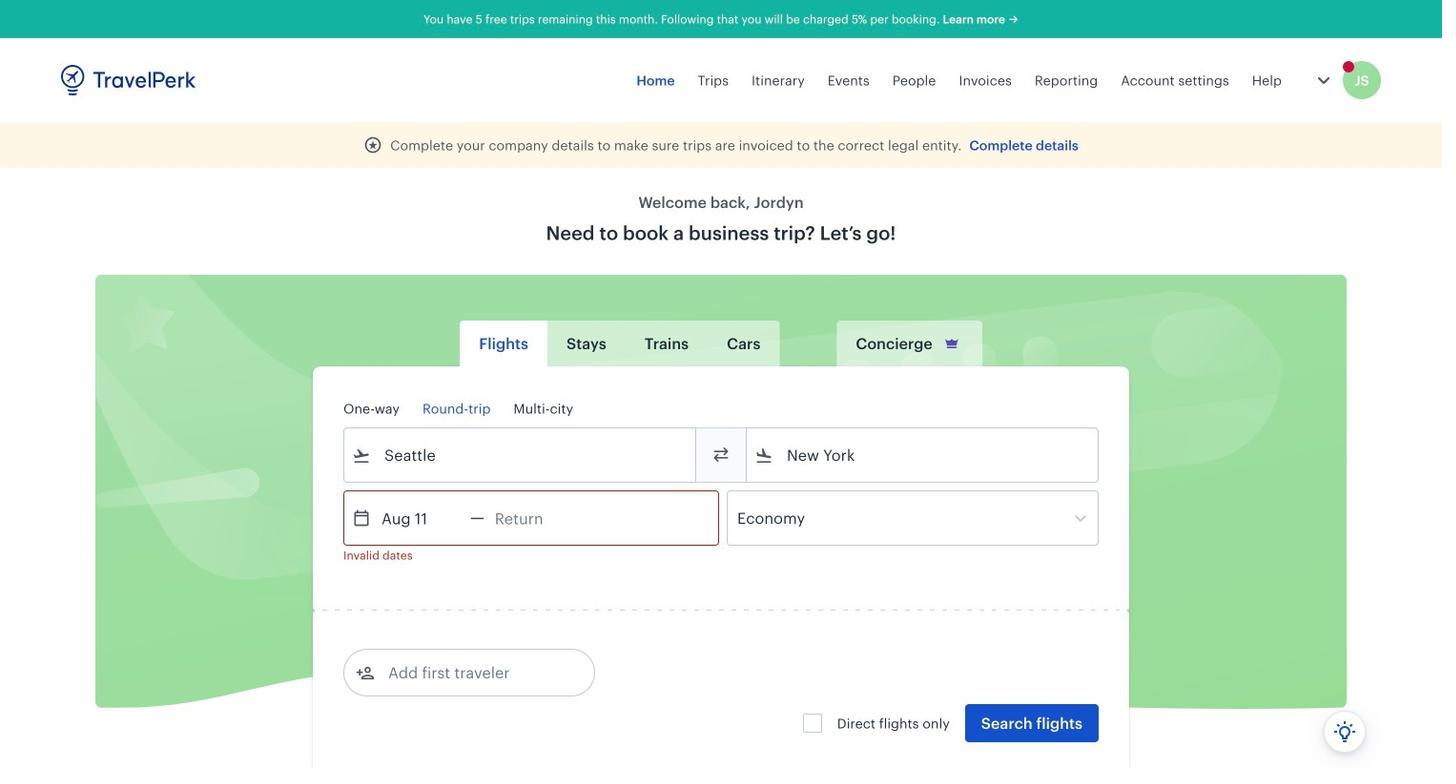 Task type: describe. For each thing, give the bounding box(es) containing it.
Return text field
[[485, 491, 584, 545]]

Add first traveler search field
[[375, 657, 573, 688]]

To search field
[[774, 440, 1073, 470]]

Depart text field
[[371, 491, 470, 545]]



Task type: vqa. For each thing, say whether or not it's contained in the screenshot.
From search field
yes



Task type: locate. For each thing, give the bounding box(es) containing it.
From search field
[[371, 440, 671, 470]]



